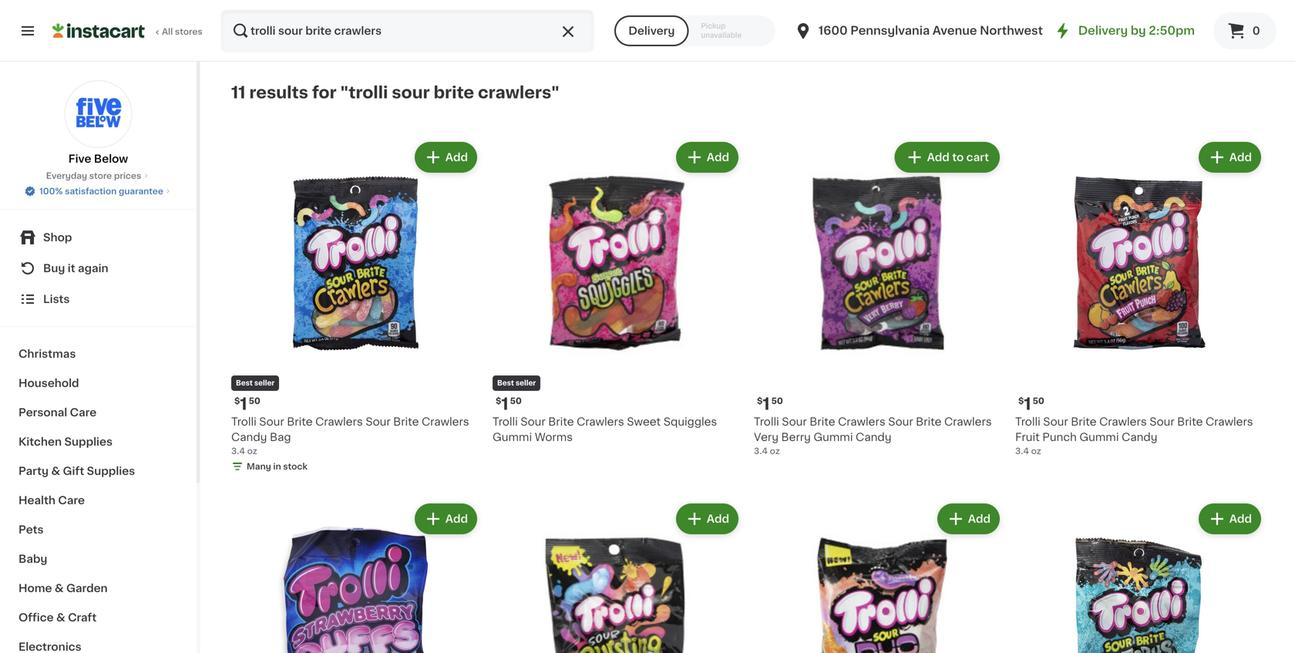 Task type: locate. For each thing, give the bounding box(es) containing it.
0 horizontal spatial 3.4
[[231, 447, 245, 455]]

gummi right berry
[[814, 432, 853, 443]]

11
[[231, 84, 246, 101]]

oz for very
[[770, 447, 780, 455]]

trolli inside the trolli sour brite crawlers sour brite crawlers very berry gummi candy 3.4 oz
[[754, 417, 780, 427]]

3 3.4 from the left
[[1016, 447, 1030, 455]]

1 gummi from the left
[[493, 432, 532, 443]]

0 horizontal spatial best seller
[[236, 380, 275, 387]]

4 trolli from the left
[[1016, 417, 1041, 427]]

northwest
[[980, 25, 1044, 36]]

2 $ 1 50 from the left
[[496, 396, 522, 412]]

1 best seller from the left
[[236, 380, 275, 387]]

4 $ 1 50 from the left
[[1019, 396, 1045, 412]]

$ for trolli sour brite crawlers sweet squiggles gummi worms
[[496, 397, 502, 405]]

1 horizontal spatial delivery
[[1079, 25, 1128, 36]]

6 sour from the left
[[1044, 417, 1069, 427]]

0 horizontal spatial oz
[[247, 447, 257, 455]]

1
[[240, 396, 247, 412], [502, 396, 509, 412], [763, 396, 770, 412], [1025, 396, 1032, 412]]

all stores
[[162, 27, 203, 36]]

4 crawlers from the left
[[838, 417, 886, 427]]

delivery button
[[615, 15, 689, 46]]

0 horizontal spatial gummi
[[493, 432, 532, 443]]

1 crawlers from the left
[[316, 417, 363, 427]]

1 horizontal spatial gummi
[[814, 432, 853, 443]]

everyday
[[46, 172, 87, 180]]

candy
[[231, 432, 267, 443], [856, 432, 892, 443], [1122, 432, 1158, 443]]

3 oz from the left
[[1032, 447, 1042, 455]]

100% satisfaction guarantee button
[[24, 182, 173, 197]]

3 50 from the left
[[772, 397, 783, 405]]

$ for trolli sour brite crawlers sour brite crawlers very berry gummi candy
[[757, 397, 763, 405]]

trolli for trolli sour brite crawlers sour brite crawlers candy bag 3.4 oz
[[231, 417, 257, 427]]

best seller up worms
[[497, 380, 536, 387]]

50 for trolli sour brite crawlers sour brite crawlers very berry gummi candy
[[772, 397, 783, 405]]

2 horizontal spatial 3.4
[[1016, 447, 1030, 455]]

trolli inside trolli sour brite crawlers sweet squiggles gummi worms
[[493, 417, 518, 427]]

gummi
[[493, 432, 532, 443], [814, 432, 853, 443], [1080, 432, 1120, 443]]

11 results for "trolli sour brite crawlers"
[[231, 84, 560, 101]]

3.4 inside the trolli sour brite crawlers sour brite crawlers very berry gummi candy 3.4 oz
[[754, 447, 768, 455]]

1 $ 1 50 from the left
[[234, 396, 261, 412]]

supplies
[[64, 437, 113, 447], [87, 466, 135, 477]]

sour
[[259, 417, 284, 427], [366, 417, 391, 427], [521, 417, 546, 427], [782, 417, 807, 427], [889, 417, 914, 427], [1044, 417, 1069, 427], [1150, 417, 1175, 427]]

kitchen supplies
[[19, 437, 113, 447]]

$ 1 50
[[234, 396, 261, 412], [496, 396, 522, 412], [757, 396, 783, 412], [1019, 396, 1045, 412]]

delivery inside delivery button
[[629, 25, 675, 36]]

3 trolli from the left
[[754, 417, 780, 427]]

pets link
[[9, 515, 187, 545]]

delivery for delivery
[[629, 25, 675, 36]]

2 3.4 from the left
[[754, 447, 768, 455]]

gummi inside trolli sour brite crawlers sour brite crawlers fruit punch gummi candy 3.4 oz
[[1080, 432, 1120, 443]]

add
[[446, 152, 468, 163], [707, 152, 730, 163], [969, 152, 991, 163], [1230, 152, 1253, 163], [446, 514, 468, 524], [707, 514, 730, 524], [969, 514, 991, 524], [1230, 514, 1253, 524]]

five
[[68, 153, 91, 164]]

2 50 from the left
[[510, 397, 522, 405]]

2 horizontal spatial gummi
[[1080, 432, 1120, 443]]

& for office
[[56, 612, 65, 623]]

2 horizontal spatial candy
[[1122, 432, 1158, 443]]

delivery inside delivery by 2:50pm 'link'
[[1079, 25, 1128, 36]]

kitchen supplies link
[[9, 427, 187, 457]]

product group
[[231, 139, 481, 476], [493, 139, 742, 445], [754, 139, 1003, 457], [1016, 139, 1265, 457], [231, 501, 481, 653], [493, 501, 742, 653], [754, 501, 1003, 653], [1016, 501, 1265, 653]]

& left craft
[[56, 612, 65, 623]]

1 1 from the left
[[240, 396, 247, 412]]

$ 1 50 for trolli sour brite crawlers sour brite crawlers fruit punch gummi candy
[[1019, 396, 1045, 412]]

$
[[234, 397, 240, 405], [496, 397, 502, 405], [757, 397, 763, 405], [1019, 397, 1025, 405]]

2:50pm
[[1149, 25, 1196, 36]]

oz up many at bottom left
[[247, 447, 257, 455]]

trolli inside trolli sour brite crawlers sour brite crawlers fruit punch gummi candy 3.4 oz
[[1016, 417, 1041, 427]]

office
[[19, 612, 54, 623]]

& right 'home'
[[55, 583, 64, 594]]

seller for trolli sour brite crawlers sour brite crawlers candy bag
[[254, 380, 275, 387]]

3 1 from the left
[[763, 396, 770, 412]]

& inside party & gift supplies link
[[51, 466, 60, 477]]

4 1 from the left
[[1025, 396, 1032, 412]]

100%
[[39, 187, 63, 196]]

4 50 from the left
[[1033, 397, 1045, 405]]

1 horizontal spatial best
[[497, 380, 514, 387]]

pennsylvania
[[851, 25, 930, 36]]

seller up bag on the bottom of the page
[[254, 380, 275, 387]]

3 gummi from the left
[[1080, 432, 1120, 443]]

care for personal care
[[70, 407, 97, 418]]

delivery for delivery by 2:50pm
[[1079, 25, 1128, 36]]

4 sour from the left
[[782, 417, 807, 427]]

50
[[249, 397, 261, 405], [510, 397, 522, 405], [772, 397, 783, 405], [1033, 397, 1045, 405]]

best
[[236, 380, 253, 387], [497, 380, 514, 387]]

delivery
[[1079, 25, 1128, 36], [629, 25, 675, 36]]

candy for very
[[856, 432, 892, 443]]

service type group
[[615, 15, 776, 46]]

care down "household" link
[[70, 407, 97, 418]]

3 candy from the left
[[1122, 432, 1158, 443]]

2 horizontal spatial oz
[[1032, 447, 1042, 455]]

1 horizontal spatial oz
[[770, 447, 780, 455]]

1 horizontal spatial best seller
[[497, 380, 536, 387]]

4 $ from the left
[[1019, 397, 1025, 405]]

0 vertical spatial care
[[70, 407, 97, 418]]

& inside office & craft link
[[56, 612, 65, 623]]

1 $ from the left
[[234, 397, 240, 405]]

five below logo image
[[64, 80, 132, 148]]

gummi inside the trolli sour brite crawlers sour brite crawlers very berry gummi candy 3.4 oz
[[814, 432, 853, 443]]

3 $ from the left
[[757, 397, 763, 405]]

care down gift
[[58, 495, 85, 506]]

3.4
[[231, 447, 245, 455], [754, 447, 768, 455], [1016, 447, 1030, 455]]

1 best from the left
[[236, 380, 253, 387]]

& for party
[[51, 466, 60, 477]]

0 horizontal spatial seller
[[254, 380, 275, 387]]

oz down fruit on the bottom of page
[[1032, 447, 1042, 455]]

2 gummi from the left
[[814, 432, 853, 443]]

1 seller from the left
[[254, 380, 275, 387]]

1 candy from the left
[[231, 432, 267, 443]]

2 oz from the left
[[770, 447, 780, 455]]

$ 1 50 for trolli sour brite crawlers sweet squiggles gummi worms
[[496, 396, 522, 412]]

candy inside the trolli sour brite crawlers sour brite crawlers very berry gummi candy 3.4 oz
[[856, 432, 892, 443]]

buy
[[43, 263, 65, 274]]

3.4 inside trolli sour brite crawlers sour brite crawlers fruit punch gummi candy 3.4 oz
[[1016, 447, 1030, 455]]

1 vertical spatial &
[[55, 583, 64, 594]]

best seller for trolli sour brite crawlers sweet squiggles gummi worms
[[497, 380, 536, 387]]

christmas link
[[9, 339, 187, 369]]

0 horizontal spatial candy
[[231, 432, 267, 443]]

1 horizontal spatial candy
[[856, 432, 892, 443]]

trolli inside trolli sour brite crawlers sour brite crawlers candy bag 3.4 oz
[[231, 417, 257, 427]]

2 best from the left
[[497, 380, 514, 387]]

home & garden
[[19, 583, 108, 594]]

& left gift
[[51, 466, 60, 477]]

2 best seller from the left
[[497, 380, 536, 387]]

1 3.4 from the left
[[231, 447, 245, 455]]

brite
[[434, 84, 474, 101]]

baby link
[[9, 545, 187, 574]]

personal care
[[19, 407, 97, 418]]

0 horizontal spatial best
[[236, 380, 253, 387]]

brite
[[287, 417, 313, 427], [393, 417, 419, 427], [549, 417, 574, 427], [810, 417, 836, 427], [916, 417, 942, 427], [1071, 417, 1097, 427], [1178, 417, 1204, 427]]

2 trolli from the left
[[493, 417, 518, 427]]

oz inside the trolli sour brite crawlers sour brite crawlers very berry gummi candy 3.4 oz
[[770, 447, 780, 455]]

personal care link
[[9, 398, 187, 427]]

1 trolli from the left
[[231, 417, 257, 427]]

trolli sour brite crawlers sweet squiggles gummi worms
[[493, 417, 717, 443]]

gummi left worms
[[493, 432, 532, 443]]

seller
[[254, 380, 275, 387], [516, 380, 536, 387]]

buy it again
[[43, 263, 108, 274]]

3 brite from the left
[[549, 417, 574, 427]]

2 candy from the left
[[856, 432, 892, 443]]

oz for fruit
[[1032, 447, 1042, 455]]

1 for trolli sour brite crawlers sour brite crawlers fruit punch gummi candy
[[1025, 396, 1032, 412]]

best seller
[[236, 380, 275, 387], [497, 380, 536, 387]]

many
[[247, 462, 271, 471]]

&
[[51, 466, 60, 477], [55, 583, 64, 594], [56, 612, 65, 623]]

2 1 from the left
[[502, 396, 509, 412]]

prices
[[114, 172, 141, 180]]

party & gift supplies link
[[9, 457, 187, 486]]

home
[[19, 583, 52, 594]]

3 sour from the left
[[521, 417, 546, 427]]

4 brite from the left
[[810, 417, 836, 427]]

candy inside trolli sour brite crawlers sour brite crawlers fruit punch gummi candy 3.4 oz
[[1122, 432, 1158, 443]]

1 50 from the left
[[249, 397, 261, 405]]

care for health care
[[58, 495, 85, 506]]

0 vertical spatial &
[[51, 466, 60, 477]]

$ for trolli sour brite crawlers sour brite crawlers candy bag
[[234, 397, 240, 405]]

1 horizontal spatial 3.4
[[754, 447, 768, 455]]

& inside "home & garden" "link"
[[55, 583, 64, 594]]

0 horizontal spatial delivery
[[629, 25, 675, 36]]

None search field
[[221, 9, 595, 52]]

1 for trolli sour brite crawlers sour brite crawlers very berry gummi candy
[[763, 396, 770, 412]]

1 vertical spatial care
[[58, 495, 85, 506]]

1 oz from the left
[[247, 447, 257, 455]]

best for trolli sour brite crawlers sour brite crawlers candy bag
[[236, 380, 253, 387]]

gummi for fruit
[[1080, 432, 1120, 443]]

oz down very
[[770, 447, 780, 455]]

"trolli
[[340, 84, 388, 101]]

care
[[70, 407, 97, 418], [58, 495, 85, 506]]

7 sour from the left
[[1150, 417, 1175, 427]]

oz inside trolli sour brite crawlers sour brite crawlers fruit punch gummi candy 3.4 oz
[[1032, 447, 1042, 455]]

2 $ from the left
[[496, 397, 502, 405]]

2 vertical spatial &
[[56, 612, 65, 623]]

supplies up health care link
[[87, 466, 135, 477]]

crawlers"
[[478, 84, 560, 101]]

gummi inside trolli sour brite crawlers sweet squiggles gummi worms
[[493, 432, 532, 443]]

crawlers
[[316, 417, 363, 427], [422, 417, 469, 427], [577, 417, 625, 427], [838, 417, 886, 427], [945, 417, 992, 427], [1100, 417, 1147, 427], [1206, 417, 1254, 427]]

3 $ 1 50 from the left
[[757, 396, 783, 412]]

sour
[[392, 84, 430, 101]]

2 seller from the left
[[516, 380, 536, 387]]

seller up worms
[[516, 380, 536, 387]]

gummi right punch
[[1080, 432, 1120, 443]]

supplies up party & gift supplies link on the bottom left of page
[[64, 437, 113, 447]]

1 horizontal spatial seller
[[516, 380, 536, 387]]

health
[[19, 495, 56, 506]]

craft
[[68, 612, 97, 623]]

trolli for trolli sour brite crawlers sour brite crawlers very berry gummi candy 3.4 oz
[[754, 417, 780, 427]]

lists link
[[9, 284, 187, 315]]

3.4 for fruit
[[1016, 447, 1030, 455]]

office & craft link
[[9, 603, 187, 632]]

best seller up bag on the bottom of the page
[[236, 380, 275, 387]]

3 crawlers from the left
[[577, 417, 625, 427]]

1 vertical spatial supplies
[[87, 466, 135, 477]]



Task type: vqa. For each thing, say whether or not it's contained in the screenshot.
satisfaction
yes



Task type: describe. For each thing, give the bounding box(es) containing it.
3.4 for very
[[754, 447, 768, 455]]

stock
[[283, 462, 308, 471]]

electronics link
[[9, 632, 187, 653]]

stores
[[175, 27, 203, 36]]

household link
[[9, 369, 187, 398]]

health care
[[19, 495, 85, 506]]

1600 pennsylvania avenue northwest
[[819, 25, 1044, 36]]

gift
[[63, 466, 84, 477]]

very
[[754, 432, 779, 443]]

candy for fruit
[[1122, 432, 1158, 443]]

avenue
[[933, 25, 978, 36]]

shop link
[[9, 222, 187, 253]]

6 brite from the left
[[1071, 417, 1097, 427]]

by
[[1131, 25, 1147, 36]]

1600
[[819, 25, 848, 36]]

trolli sour brite crawlers sour brite crawlers fruit punch gummi candy 3.4 oz
[[1016, 417, 1254, 455]]

everyday store prices link
[[46, 170, 151, 182]]

pets
[[19, 524, 44, 535]]

squiggles
[[664, 417, 717, 427]]

five below
[[68, 153, 128, 164]]

gummi for very
[[814, 432, 853, 443]]

satisfaction
[[65, 187, 117, 196]]

seller for trolli sour brite crawlers sweet squiggles gummi worms
[[516, 380, 536, 387]]

all stores link
[[52, 9, 204, 52]]

fruit
[[1016, 432, 1040, 443]]

many in stock
[[247, 462, 308, 471]]

100% satisfaction guarantee
[[39, 187, 163, 196]]

sour inside trolli sour brite crawlers sweet squiggles gummi worms
[[521, 417, 546, 427]]

7 brite from the left
[[1178, 417, 1204, 427]]

2 brite from the left
[[393, 417, 419, 427]]

1 for trolli sour brite crawlers sour brite crawlers candy bag
[[240, 396, 247, 412]]

5 brite from the left
[[916, 417, 942, 427]]

home & garden link
[[9, 574, 187, 603]]

personal
[[19, 407, 67, 418]]

buy it again link
[[9, 253, 187, 284]]

it
[[68, 263, 75, 274]]

50 for trolli sour brite crawlers sour brite crawlers candy bag
[[249, 397, 261, 405]]

party
[[19, 466, 49, 477]]

store
[[89, 172, 112, 180]]

5 sour from the left
[[889, 417, 914, 427]]

2 sour from the left
[[366, 417, 391, 427]]

garden
[[66, 583, 108, 594]]

1 brite from the left
[[287, 417, 313, 427]]

Search field
[[222, 11, 593, 51]]

lists
[[43, 294, 70, 305]]

1 sour from the left
[[259, 417, 284, 427]]

crawlers inside trolli sour brite crawlers sweet squiggles gummi worms
[[577, 417, 625, 427]]

1600 pennsylvania avenue northwest button
[[794, 9, 1044, 52]]

5 crawlers from the left
[[945, 417, 992, 427]]

2 crawlers from the left
[[422, 417, 469, 427]]

berry
[[782, 432, 811, 443]]

electronics
[[19, 642, 82, 653]]

shop
[[43, 232, 72, 243]]

sweet
[[627, 417, 661, 427]]

7 crawlers from the left
[[1206, 417, 1254, 427]]

in
[[273, 462, 281, 471]]

trolli for trolli sour brite crawlers sweet squiggles gummi worms
[[493, 417, 518, 427]]

all
[[162, 27, 173, 36]]

delivery by 2:50pm link
[[1054, 22, 1196, 40]]

0
[[1253, 25, 1261, 36]]

best seller for trolli sour brite crawlers sour brite crawlers candy bag
[[236, 380, 275, 387]]

oz inside trolli sour brite crawlers sour brite crawlers candy bag 3.4 oz
[[247, 447, 257, 455]]

3.4 inside trolli sour brite crawlers sour brite crawlers candy bag 3.4 oz
[[231, 447, 245, 455]]

50 for trolli sour brite crawlers sour brite crawlers fruit punch gummi candy
[[1033, 397, 1045, 405]]

office & craft
[[19, 612, 97, 623]]

party & gift supplies
[[19, 466, 135, 477]]

trolli sour brite crawlers sour brite crawlers very berry gummi candy 3.4 oz
[[754, 417, 992, 455]]

brite inside trolli sour brite crawlers sweet squiggles gummi worms
[[549, 417, 574, 427]]

0 vertical spatial supplies
[[64, 437, 113, 447]]

instacart logo image
[[52, 22, 145, 40]]

delivery by 2:50pm
[[1079, 25, 1196, 36]]

everyday store prices
[[46, 172, 141, 180]]

health care link
[[9, 486, 187, 515]]

bag
[[270, 432, 291, 443]]

1 for trolli sour brite crawlers sweet squiggles gummi worms
[[502, 396, 509, 412]]

trolli for trolli sour brite crawlers sour brite crawlers fruit punch gummi candy 3.4 oz
[[1016, 417, 1041, 427]]

0 button
[[1214, 12, 1277, 49]]

candy inside trolli sour brite crawlers sour brite crawlers candy bag 3.4 oz
[[231, 432, 267, 443]]

trolli sour brite crawlers sour brite crawlers candy bag 3.4 oz
[[231, 417, 469, 455]]

again
[[78, 263, 108, 274]]

50 for trolli sour brite crawlers sweet squiggles gummi worms
[[510, 397, 522, 405]]

guarantee
[[119, 187, 163, 196]]

worms
[[535, 432, 573, 443]]

kitchen
[[19, 437, 62, 447]]

$ for trolli sour brite crawlers sour brite crawlers fruit punch gummi candy
[[1019, 397, 1025, 405]]

$ 1 50 for trolli sour brite crawlers sour brite crawlers very berry gummi candy
[[757, 396, 783, 412]]

punch
[[1043, 432, 1077, 443]]

best for trolli sour brite crawlers sweet squiggles gummi worms
[[497, 380, 514, 387]]

6 crawlers from the left
[[1100, 417, 1147, 427]]

below
[[94, 153, 128, 164]]

five below link
[[64, 80, 132, 167]]

christmas
[[19, 349, 76, 359]]

for
[[312, 84, 337, 101]]

baby
[[19, 554, 47, 565]]

$ 1 50 for trolli sour brite crawlers sour brite crawlers candy bag
[[234, 396, 261, 412]]

household
[[19, 378, 79, 389]]

& for home
[[55, 583, 64, 594]]

results
[[249, 84, 308, 101]]



